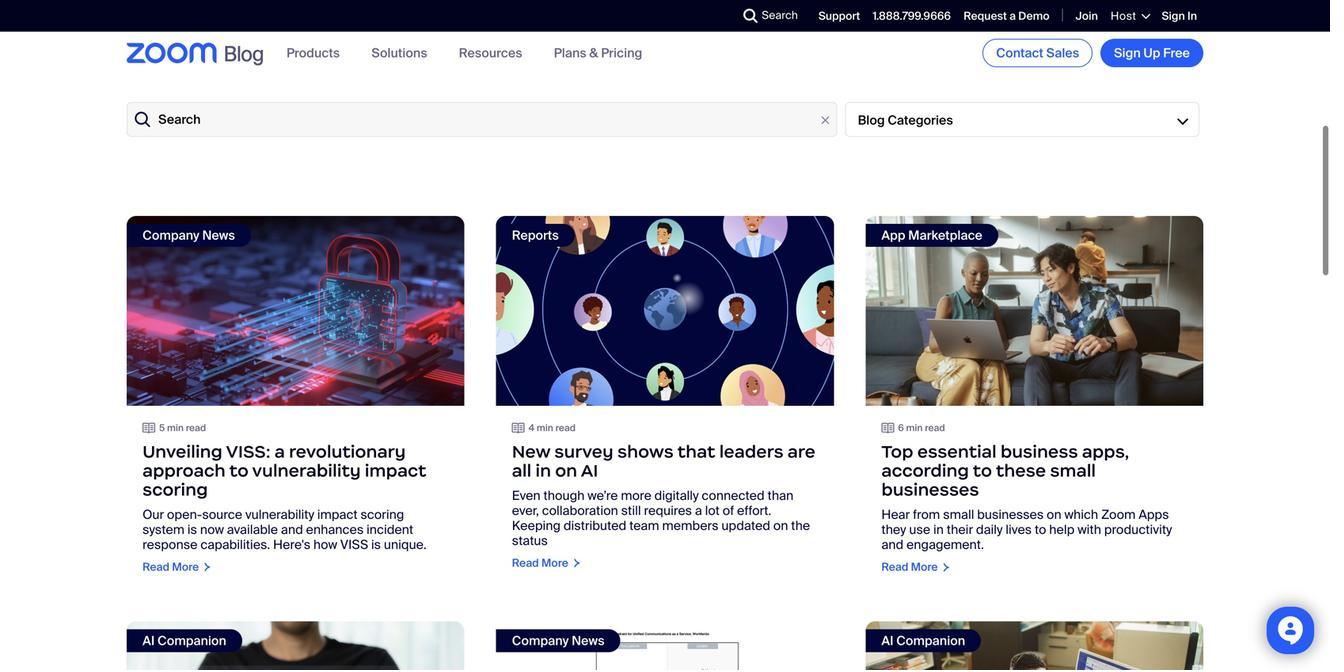 Task type: vqa. For each thing, say whether or not it's contained in the screenshot.
ORACLE RED BULL RACING image
no



Task type: locate. For each thing, give the bounding box(es) containing it.
more inside unveiling viss: a revolutionary approach to vulnerability impact scoring our open-source vulnerability impact scoring system is now available and enhances incident response capabilities. here's how viss is unique. read more
[[172, 560, 199, 575]]

2 ai companion from the left
[[882, 633, 965, 650]]

is right viss
[[371, 537, 381, 554]]

read up survey
[[556, 422, 576, 434]]

on
[[555, 461, 577, 482], [1047, 507, 1062, 523], [774, 518, 788, 535]]

news
[[202, 227, 235, 244], [572, 633, 605, 650]]

more for unveiling viss: a revolutionary approach to vulnerability impact scoring
[[172, 560, 199, 575]]

unveiling
[[143, 442, 222, 463]]

more for top essential business apps, according to these small businesses
[[911, 560, 938, 575]]

small right from
[[943, 507, 974, 523]]

to
[[229, 461, 249, 482], [973, 461, 992, 482], [1035, 522, 1047, 539]]

read inside top essential business apps, according to these small businesses hear from small businesses on which zoom apps they use in their daily lives to help with productivity and engagement. read more
[[882, 560, 909, 575]]

0 vertical spatial company news
[[143, 227, 235, 244]]

read up unveiling
[[186, 422, 206, 434]]

1 horizontal spatial is
[[371, 537, 381, 554]]

2 horizontal spatial min
[[906, 422, 923, 434]]

min right the 6
[[906, 422, 923, 434]]

ai inside new survey shows that leaders are all in on ai even though we're more digitally connected than ever, collaboration still requires a lot of effort. keeping distributed team members updated on the status read more
[[581, 461, 598, 482]]

approach
[[143, 461, 226, 482]]

companion
[[157, 633, 226, 650], [897, 633, 965, 650]]

resources button
[[459, 45, 522, 61]]

1 horizontal spatial read
[[556, 422, 576, 434]]

in right use
[[934, 522, 944, 539]]

1 horizontal spatial a
[[695, 503, 702, 520]]

min for top
[[906, 422, 923, 434]]

1 horizontal spatial on
[[774, 518, 788, 535]]

0 horizontal spatial sign
[[1114, 45, 1141, 61]]

read for top essential business apps, according to these small businesses
[[882, 560, 909, 575]]

0 vertical spatial businesses
[[882, 480, 979, 501]]

4 min read
[[529, 422, 576, 434]]

sign left up
[[1114, 45, 1141, 61]]

sign
[[1162, 9, 1185, 23], [1114, 45, 1141, 61]]

and left how at the bottom of the page
[[281, 522, 303, 539]]

read down status
[[512, 556, 539, 571]]

min for new
[[537, 422, 553, 434]]

0 horizontal spatial and
[[281, 522, 303, 539]]

1 vertical spatial small
[[943, 507, 974, 523]]

all
[[512, 461, 532, 482]]

0 horizontal spatial small
[[943, 507, 974, 523]]

0 horizontal spatial min
[[167, 422, 184, 434]]

in inside new survey shows that leaders are all in on ai even though we're more digitally connected than ever, collaboration still requires a lot of effort. keeping distributed team members updated on the status read more
[[536, 461, 551, 482]]

2 horizontal spatial to
[[1035, 522, 1047, 539]]

these
[[996, 461, 1046, 482]]

0 horizontal spatial a
[[275, 442, 285, 463]]

in right all
[[536, 461, 551, 482]]

read down response
[[143, 560, 170, 575]]

1 horizontal spatial ai companion
[[882, 633, 965, 650]]

0 horizontal spatial company
[[143, 227, 199, 244]]

company
[[143, 227, 199, 244], [512, 633, 569, 650]]

blog categories button
[[845, 102, 1200, 137]]

businesses
[[882, 480, 979, 501], [977, 507, 1044, 523]]

2 horizontal spatial more
[[911, 560, 938, 575]]

a
[[1010, 9, 1016, 23], [275, 442, 285, 463], [695, 503, 702, 520]]

1 horizontal spatial company news
[[512, 633, 605, 650]]

1 vertical spatial a
[[275, 442, 285, 463]]

more
[[542, 556, 569, 571], [172, 560, 199, 575], [911, 560, 938, 575]]

more inside top essential business apps, according to these small businesses hear from small businesses on which zoom apps they use in their daily lives to help with productivity and engagement. read more
[[911, 560, 938, 575]]

min for unveiling
[[167, 422, 184, 434]]

1 read from the left
[[186, 422, 206, 434]]

though
[[544, 488, 585, 504]]

on up though
[[555, 461, 577, 482]]

2 horizontal spatial on
[[1047, 507, 1062, 523]]

1 horizontal spatial news
[[572, 633, 605, 650]]

1.888.799.9666
[[873, 9, 951, 23]]

0 horizontal spatial scoring
[[143, 480, 208, 501]]

0 horizontal spatial in
[[536, 461, 551, 482]]

on left the
[[774, 518, 788, 535]]

unique.
[[384, 537, 427, 554]]

read for unveiling viss: a revolutionary approach to vulnerability impact scoring
[[143, 560, 170, 575]]

1 min from the left
[[167, 422, 184, 434]]

logo blog.svg image
[[225, 42, 263, 67]]

read
[[186, 422, 206, 434], [556, 422, 576, 434], [925, 422, 945, 434]]

read for viss:
[[186, 422, 206, 434]]

1 horizontal spatial ai
[[581, 461, 598, 482]]

ai for second the ai companion link
[[882, 633, 894, 650]]

to up source at left
[[229, 461, 249, 482]]

1 horizontal spatial in
[[934, 522, 944, 539]]

vulnerability
[[252, 461, 361, 482], [245, 507, 314, 523]]

2 horizontal spatial a
[[1010, 9, 1016, 23]]

more inside new survey shows that leaders are all in on ai even though we're more digitally connected than ever, collaboration still requires a lot of effort. keeping distributed team members updated on the status read more
[[542, 556, 569, 571]]

app marketplace
[[882, 227, 983, 244]]

clear search image
[[817, 112, 834, 129]]

sign in link
[[1162, 9, 1197, 23]]

blog categories
[[858, 112, 953, 129]]

to left these on the right bottom of the page
[[973, 461, 992, 482]]

0 vertical spatial a
[[1010, 9, 1016, 23]]

company inside 'link'
[[512, 633, 569, 650]]

min right '5'
[[167, 422, 184, 434]]

host button
[[1111, 9, 1149, 23]]

1 horizontal spatial search
[[762, 8, 798, 23]]

hear
[[882, 507, 910, 523]]

0 horizontal spatial to
[[229, 461, 249, 482]]

are
[[788, 442, 816, 463]]

host
[[1111, 9, 1137, 23]]

in
[[536, 461, 551, 482], [934, 522, 944, 539]]

0 horizontal spatial read
[[186, 422, 206, 434]]

solutions button
[[372, 45, 427, 61]]

2 companion from the left
[[897, 633, 965, 650]]

3 read from the left
[[925, 422, 945, 434]]

sign up free
[[1114, 45, 1190, 61]]

0 horizontal spatial companion
[[157, 633, 226, 650]]

2 min from the left
[[537, 422, 553, 434]]

min right '4'
[[537, 422, 553, 434]]

ai for first the ai companion link from left
[[143, 633, 155, 650]]

top essential business apps, according to these small businesses hear from small businesses on which zoom apps they use in their daily lives to help with productivity and engagement. read more
[[882, 442, 1172, 575]]

0 horizontal spatial ai
[[143, 633, 155, 650]]

1 horizontal spatial impact
[[365, 461, 427, 482]]

1 vertical spatial scoring
[[361, 507, 404, 523]]

and inside top essential business apps, according to these small businesses hear from small businesses on which zoom apps they use in their daily lives to help with productivity and engagement. read more
[[882, 537, 904, 554]]

impact up 'incident'
[[365, 461, 427, 482]]

on left which
[[1047, 507, 1062, 523]]

more
[[621, 488, 652, 504]]

and
[[281, 522, 303, 539], [882, 537, 904, 554]]

source
[[202, 507, 242, 523]]

updated
[[722, 518, 771, 535]]

to left help
[[1035, 522, 1047, 539]]

more down response
[[172, 560, 199, 575]]

2 read from the left
[[556, 422, 576, 434]]

1 vertical spatial impact
[[317, 507, 358, 523]]

1 vertical spatial news
[[572, 633, 605, 650]]

is
[[188, 522, 197, 539], [371, 537, 381, 554]]

impact up how at the bottom of the page
[[317, 507, 358, 523]]

requires
[[644, 503, 692, 520]]

vulnerability up here's
[[245, 507, 314, 523]]

1 horizontal spatial read
[[512, 556, 539, 571]]

request a demo link
[[964, 9, 1050, 23]]

1 horizontal spatial companion
[[897, 633, 965, 650]]

2 vertical spatial a
[[695, 503, 702, 520]]

Search text field
[[127, 102, 838, 137]]

1 vertical spatial sign
[[1114, 45, 1141, 61]]

more down status
[[542, 556, 569, 571]]

0 horizontal spatial company news
[[143, 227, 235, 244]]

search left the support link at the right of the page
[[762, 8, 798, 23]]

1 horizontal spatial min
[[537, 422, 553, 434]]

up
[[1144, 45, 1161, 61]]

1 horizontal spatial more
[[542, 556, 569, 571]]

0 vertical spatial small
[[1050, 461, 1096, 482]]

1 horizontal spatial to
[[973, 461, 992, 482]]

0 vertical spatial in
[[536, 461, 551, 482]]

a left demo
[[1010, 9, 1016, 23]]

is left now
[[188, 522, 197, 539]]

2 horizontal spatial read
[[882, 560, 909, 575]]

free
[[1164, 45, 1190, 61]]

a left lot
[[695, 503, 702, 520]]

to inside unveiling viss: a revolutionary approach to vulnerability impact scoring our open-source vulnerability impact scoring system is now available and enhances incident response capabilities. here's how viss is unique. read more
[[229, 461, 249, 482]]

keeping
[[512, 518, 561, 535]]

read up essential
[[925, 422, 945, 434]]

read inside unveiling viss: a revolutionary approach to vulnerability impact scoring our open-source vulnerability impact scoring system is now available and enhances incident response capabilities. here's how viss is unique. read more
[[143, 560, 170, 575]]

in
[[1188, 9, 1197, 23]]

pricing
[[601, 45, 643, 61]]

we're
[[588, 488, 618, 504]]

help
[[1050, 522, 1075, 539]]

0 horizontal spatial ai companion
[[143, 633, 226, 650]]

search image
[[744, 9, 758, 23], [744, 9, 758, 23]]

new survey shows that leaders are all in on ai image
[[496, 216, 834, 406]]

1 vertical spatial in
[[934, 522, 944, 539]]

scoring up unique.
[[361, 507, 404, 523]]

connected
[[702, 488, 765, 504]]

impact
[[365, 461, 427, 482], [317, 507, 358, 523]]

team
[[630, 518, 659, 535]]

search down zoom logo
[[158, 111, 201, 128]]

scoring
[[143, 480, 208, 501], [361, 507, 404, 523]]

1 vertical spatial company
[[512, 633, 569, 650]]

0 vertical spatial sign
[[1162, 9, 1185, 23]]

scoring up open-
[[143, 480, 208, 501]]

products button
[[287, 45, 340, 61]]

survey
[[555, 442, 614, 463]]

the
[[791, 518, 810, 535]]

open-
[[167, 507, 202, 523]]

1 horizontal spatial and
[[882, 537, 904, 554]]

in inside top essential business apps, according to these small businesses hear from small businesses on which zoom apps they use in their daily lives to help with productivity and engagement. read more
[[934, 522, 944, 539]]

2 horizontal spatial ai
[[882, 633, 894, 650]]

2 horizontal spatial read
[[925, 422, 945, 434]]

min
[[167, 422, 184, 434], [537, 422, 553, 434], [906, 422, 923, 434]]

0 horizontal spatial read
[[143, 560, 170, 575]]

vulnerability up enhances on the bottom
[[252, 461, 361, 482]]

0 horizontal spatial more
[[172, 560, 199, 575]]

more down engagement. in the right bottom of the page
[[911, 560, 938, 575]]

1 horizontal spatial company
[[512, 633, 569, 650]]

0 horizontal spatial news
[[202, 227, 235, 244]]

0 horizontal spatial ai companion link
[[127, 622, 465, 671]]

1 companion from the left
[[157, 633, 226, 650]]

3 min from the left
[[906, 422, 923, 434]]

1 horizontal spatial scoring
[[361, 507, 404, 523]]

read
[[512, 556, 539, 571], [143, 560, 170, 575], [882, 560, 909, 575]]

businesses up from
[[882, 480, 979, 501]]

0 vertical spatial search
[[762, 8, 798, 23]]

businesses down these on the right bottom of the page
[[977, 507, 1044, 523]]

small up which
[[1050, 461, 1096, 482]]

sign in
[[1162, 9, 1197, 23]]

ai
[[581, 461, 598, 482], [143, 633, 155, 650], [882, 633, 894, 650]]

1 horizontal spatial sign
[[1162, 9, 1185, 23]]

0 horizontal spatial search
[[158, 111, 201, 128]]

sign left in
[[1162, 9, 1185, 23]]

1 vertical spatial company news
[[512, 633, 605, 650]]

their
[[947, 522, 973, 539]]

business
[[1001, 442, 1078, 463]]

to for essential
[[973, 461, 992, 482]]

1 horizontal spatial small
[[1050, 461, 1096, 482]]

5 min read
[[159, 422, 206, 434]]

1 ai companion from the left
[[143, 633, 226, 650]]

and down hear
[[882, 537, 904, 554]]

1 horizontal spatial ai companion link
[[866, 622, 1204, 671]]

a right viss:
[[275, 442, 285, 463]]

read down they
[[882, 560, 909, 575]]

read for survey
[[556, 422, 576, 434]]



Task type: describe. For each thing, give the bounding box(es) containing it.
products
[[287, 45, 340, 61]]

1 ai companion link from the left
[[127, 622, 465, 671]]

top essential business apps, according to these small businesses image
[[866, 216, 1204, 406]]

read for essential
[[925, 422, 945, 434]]

1 vertical spatial vulnerability
[[245, 507, 314, 523]]

demo
[[1019, 9, 1050, 23]]

plans & pricing link
[[554, 45, 643, 61]]

viss
[[340, 537, 368, 554]]

0 vertical spatial news
[[202, 227, 235, 244]]

from
[[913, 507, 940, 523]]

a inside new survey shows that leaders are all in on ai even though we're more digitally connected than ever, collaboration still requires a lot of effort. keeping distributed team members updated on the status read more
[[695, 503, 702, 520]]

according
[[882, 461, 969, 482]]

capabilities.
[[201, 537, 270, 554]]

sign up free link
[[1101, 39, 1204, 67]]

system
[[143, 522, 185, 539]]

support
[[819, 9, 860, 23]]

daily
[[976, 522, 1003, 539]]

news inside 'link'
[[572, 633, 605, 650]]

0 horizontal spatial impact
[[317, 507, 358, 523]]

they
[[882, 522, 906, 539]]

and inside unveiling viss: a revolutionary approach to vulnerability impact scoring our open-source vulnerability impact scoring system is now available and enhances incident response capabilities. here's how viss is unique. read more
[[281, 522, 303, 539]]

collaboration
[[542, 503, 618, 520]]

how
[[314, 537, 337, 554]]

available
[[227, 522, 278, 539]]

essential
[[918, 442, 997, 463]]

ever,
[[512, 503, 539, 520]]

ai companion for first the ai companion link from left
[[143, 633, 226, 650]]

apps
[[1139, 507, 1169, 523]]

with
[[1078, 522, 1102, 539]]

categories
[[888, 112, 953, 129]]

members
[[662, 518, 719, 535]]

zoom
[[1102, 507, 1136, 523]]

request
[[964, 9, 1007, 23]]

5
[[159, 422, 165, 434]]

resources
[[459, 45, 522, 61]]

incident
[[367, 522, 413, 539]]

marketplace
[[909, 227, 983, 244]]

plans & pricing
[[554, 45, 643, 61]]

productivity
[[1105, 522, 1172, 539]]

viss:
[[226, 442, 271, 463]]

app
[[882, 227, 906, 244]]

new survey shows that leaders are all in on ai even though we're more digitally connected than ever, collaboration still requires a lot of effort. keeping distributed team members updated on the status read more
[[512, 442, 816, 571]]

leaders
[[720, 442, 784, 463]]

0 vertical spatial scoring
[[143, 480, 208, 501]]

0 vertical spatial impact
[[365, 461, 427, 482]]

6
[[898, 422, 904, 434]]

which
[[1065, 507, 1099, 523]]

2 ai companion link from the left
[[866, 622, 1204, 671]]

lot
[[705, 503, 720, 520]]

distributed
[[564, 518, 627, 535]]

sales
[[1047, 45, 1080, 61]]

here's
[[273, 537, 311, 554]]

0 vertical spatial company
[[143, 227, 199, 244]]

even
[[512, 488, 541, 504]]

revolutionary
[[289, 442, 406, 463]]

still
[[621, 503, 641, 520]]

unveiling viss: a revolutionary approach to vulnerability impact scoring our open-source vulnerability impact scoring system is now available and enhances incident response capabilities. here's how viss is unique. read more
[[143, 442, 427, 575]]

sign for sign in
[[1162, 9, 1185, 23]]

of
[[723, 503, 734, 520]]

on inside top essential business apps, according to these small businesses hear from small businesses on which zoom apps they use in their daily lives to help with productivity and engagement. read more
[[1047, 507, 1062, 523]]

lives
[[1006, 522, 1032, 539]]

contact sales link
[[983, 39, 1093, 67]]

contact sales
[[996, 45, 1080, 61]]

use
[[909, 522, 931, 539]]

apps,
[[1082, 442, 1129, 463]]

to for viss:
[[229, 461, 249, 482]]

now
[[200, 522, 224, 539]]

read inside new survey shows that leaders are all in on ai even though we're more digitally connected than ever, collaboration still requires a lot of effort. keeping distributed team members updated on the status read more
[[512, 556, 539, 571]]

engagement.
[[907, 537, 984, 554]]

solutions
[[372, 45, 427, 61]]

6 min read
[[898, 422, 945, 434]]

ai companion for second the ai companion link
[[882, 633, 965, 650]]

0 horizontal spatial is
[[188, 522, 197, 539]]

shows
[[618, 442, 674, 463]]

digitally
[[655, 488, 699, 504]]

sign for sign up free
[[1114, 45, 1141, 61]]

4
[[529, 422, 535, 434]]

companion for second the ai companion link
[[897, 633, 965, 650]]

0 horizontal spatial on
[[555, 461, 577, 482]]

1 vertical spatial businesses
[[977, 507, 1044, 523]]

1.888.799.9666 link
[[873, 9, 951, 23]]

zoom logo image
[[127, 43, 217, 63]]

join link
[[1076, 9, 1098, 23]]

our
[[143, 507, 164, 523]]

top
[[882, 442, 914, 463]]

than
[[768, 488, 794, 504]]

plans
[[554, 45, 587, 61]]

contact
[[996, 45, 1044, 61]]

unveiling viss: a revolutionary approach to vulnerability impact scoring image
[[127, 216, 465, 406]]

request a demo
[[964, 9, 1050, 23]]

a inside unveiling viss: a revolutionary approach to vulnerability impact scoring our open-source vulnerability impact scoring system is now available and enhances incident response capabilities. here's how viss is unique. read more
[[275, 442, 285, 463]]

status
[[512, 533, 548, 550]]

reports
[[512, 227, 559, 244]]

effort.
[[737, 503, 772, 520]]

enhances
[[306, 522, 364, 539]]

company news inside 'link'
[[512, 633, 605, 650]]

&
[[590, 45, 598, 61]]

companion for first the ai companion link from left
[[157, 633, 226, 650]]

company news link
[[496, 622, 834, 671]]

blog
[[858, 112, 885, 129]]

1 vertical spatial search
[[158, 111, 201, 128]]

0 vertical spatial vulnerability
[[252, 461, 361, 482]]

support link
[[819, 9, 860, 23]]



